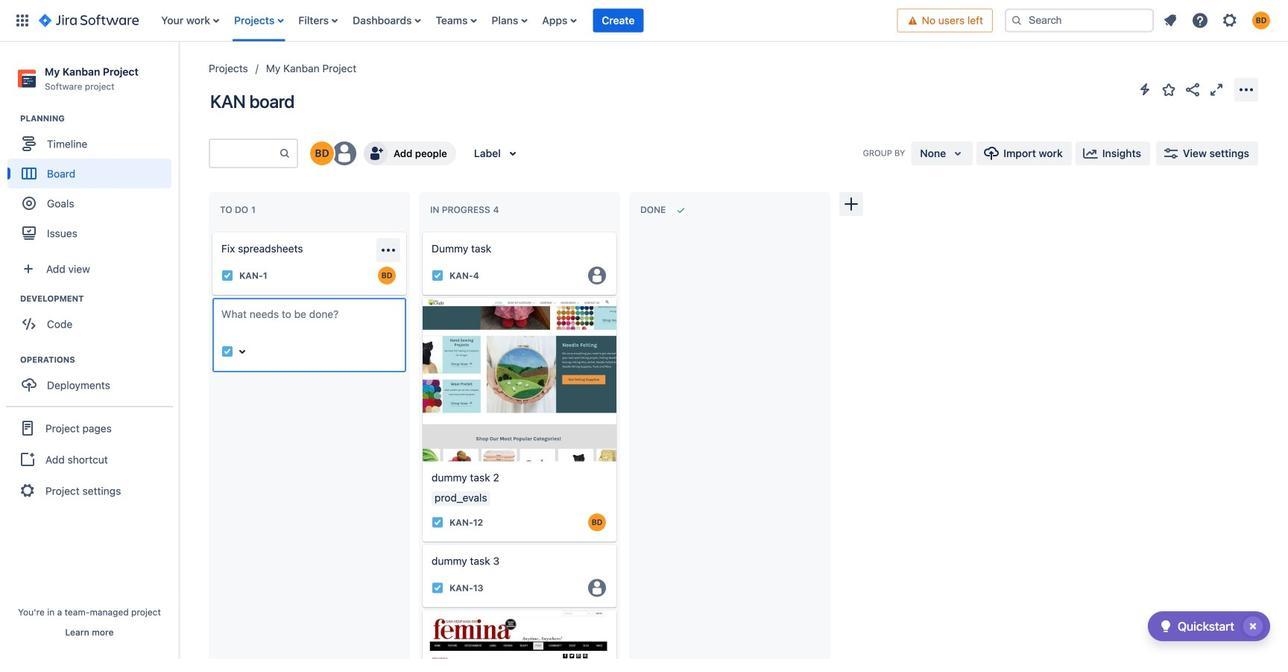 Task type: describe. For each thing, give the bounding box(es) containing it.
heading for development icon group
[[20, 293, 178, 305]]

goal image
[[22, 197, 36, 210]]

create issue image for to do element
[[202, 222, 220, 240]]

more actions for kan-1 fix spreadsheets image
[[379, 242, 397, 259]]

appswitcher icon image
[[13, 12, 31, 29]]

1 vertical spatial task image
[[221, 346, 233, 358]]

help image
[[1191, 12, 1209, 29]]

notifications image
[[1161, 12, 1179, 29]]

planning image
[[2, 110, 20, 128]]

heading for group for operations image
[[20, 354, 178, 366]]

automations menu button icon image
[[1136, 81, 1154, 98]]

operations image
[[2, 351, 20, 369]]

0 horizontal spatial list
[[154, 0, 897, 41]]

in progress element
[[430, 205, 502, 215]]

add people image
[[367, 145, 385, 163]]

dismiss quickstart image
[[1241, 615, 1265, 639]]

more actions image
[[1237, 81, 1255, 99]]

development image
[[2, 290, 20, 308]]

group for development icon
[[7, 293, 178, 344]]

create issue image for in progress "element"
[[412, 222, 430, 240]]

Search field
[[1005, 9, 1154, 32]]

create column image
[[842, 195, 860, 213]]

sidebar navigation image
[[163, 60, 195, 89]]



Task type: vqa. For each thing, say whether or not it's contained in the screenshot.
IN PROGRESS element
yes



Task type: locate. For each thing, give the bounding box(es) containing it.
your profile and settings image
[[1252, 12, 1270, 29]]

group for operations image
[[7, 354, 178, 405]]

1 horizontal spatial list
[[1157, 7, 1279, 34]]

to do element
[[220, 205, 259, 215]]

What needs to be done? - Press the "Enter" key to submit or the "Escape" key to cancel. text field
[[221, 307, 397, 337]]

Search this board text field
[[210, 140, 279, 167]]

enter full screen image
[[1208, 81, 1225, 99]]

search image
[[1011, 15, 1023, 26]]

1 heading from the top
[[20, 113, 178, 125]]

create issue image
[[412, 535, 430, 553]]

settings image
[[1221, 12, 1239, 29]]

2 task image from the top
[[432, 517, 444, 529]]

group for planning image
[[7, 113, 178, 253]]

primary element
[[9, 0, 897, 41]]

create issue image
[[202, 222, 220, 240], [412, 222, 430, 240], [412, 288, 430, 306]]

banner
[[0, 0, 1288, 42]]

jira software image
[[39, 12, 139, 29], [39, 12, 139, 29]]

1 task image from the top
[[432, 270, 444, 282]]

group
[[7, 113, 178, 253], [7, 293, 178, 344], [7, 354, 178, 405], [6, 406, 173, 512]]

1 vertical spatial heading
[[20, 293, 178, 305]]

task image
[[221, 270, 233, 282], [221, 346, 233, 358], [432, 582, 444, 594]]

1 vertical spatial task image
[[432, 517, 444, 529]]

0 vertical spatial heading
[[20, 113, 178, 125]]

sidebar element
[[0, 42, 179, 660]]

star kan board image
[[1160, 81, 1178, 99]]

view settings image
[[1162, 145, 1180, 163]]

2 heading from the top
[[20, 293, 178, 305]]

2 vertical spatial heading
[[20, 354, 178, 366]]

2 vertical spatial task image
[[432, 582, 444, 594]]

None search field
[[1005, 9, 1154, 32]]

list item
[[593, 0, 644, 41]]

import image
[[983, 145, 1001, 163]]

0 vertical spatial task image
[[221, 270, 233, 282]]

check image
[[1157, 618, 1175, 636]]

task image
[[432, 270, 444, 282], [432, 517, 444, 529]]

list
[[154, 0, 897, 41], [1157, 7, 1279, 34]]

heading
[[20, 113, 178, 125], [20, 293, 178, 305], [20, 354, 178, 366]]

heading for group associated with planning image
[[20, 113, 178, 125]]

0 vertical spatial task image
[[432, 270, 444, 282]]

3 heading from the top
[[20, 354, 178, 366]]



